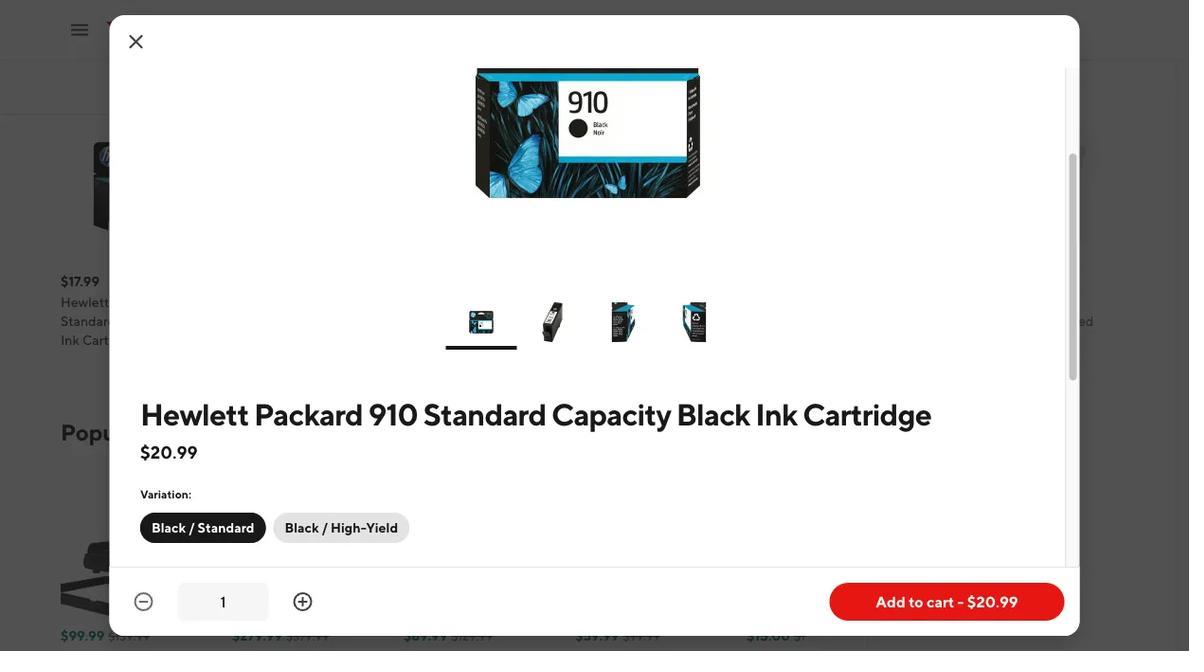 Task type: locate. For each thing, give the bounding box(es) containing it.
high-
[[499, 295, 534, 310], [330, 520, 366, 536]]

1 horizontal spatial cartridge
[[404, 333, 462, 348]]

$17.99
[[61, 274, 100, 290]]

1 horizontal spatial $20.99
[[968, 593, 1019, 611]]

0 vertical spatial see all
[[662, 70, 704, 86]]

/
[[188, 520, 195, 536], [321, 520, 328, 536]]

is
[[1025, 296, 1034, 312]]

add to cart - $20.99
[[876, 593, 1019, 611]]

capacity down 65
[[119, 314, 173, 329]]

black up the tr4720
[[644, 314, 677, 329]]

brother tn660 high- yield black toner cartridge
[[404, 295, 534, 348]]

hewlett inside dialog
[[140, 397, 248, 432]]

1 horizontal spatial $99.99
[[623, 630, 661, 643]]

1 vertical spatial packard
[[254, 397, 363, 432]]

0 vertical spatial to
[[1014, 313, 1026, 329]]

1 vertical spatial hewlett
[[140, 397, 248, 432]]

$129.99
[[452, 630, 493, 643]]

$99.99 inside "$59.99 $99.99"
[[623, 630, 661, 643]]

see for 1st see all link from the bottom
[[662, 425, 685, 440]]

tn660
[[453, 295, 497, 310]]

open menu image
[[68, 18, 91, 41]]

1 vertical spatial high-
[[330, 520, 366, 536]]

to
[[1014, 313, 1026, 329], [909, 593, 924, 611]]

empty retail cart image
[[933, 95, 1111, 273]]

0 horizontal spatial packard
[[112, 295, 161, 310]]

1 vertical spatial see all
[[662, 425, 704, 440]]

add for add to cart - $20.99
[[876, 593, 906, 611]]

1 horizontal spatial ink
[[755, 397, 797, 432]]

$69.99
[[404, 629, 448, 644]]

/ for standard
[[188, 520, 195, 536]]

0 vertical spatial all
[[687, 70, 704, 86]]

all
[[687, 70, 704, 86], [687, 425, 704, 440]]

capacity
[[119, 314, 173, 329], [551, 397, 671, 432]]

2 horizontal spatial cartridge
[[803, 397, 931, 432]]

add down your
[[950, 313, 976, 329]]

0 vertical spatial ink
[[61, 333, 80, 348]]

cartridge
[[82, 333, 140, 348], [404, 333, 462, 348], [803, 397, 931, 432]]

cartridge inside brother tn660 high- yield black toner cartridge
[[404, 333, 462, 348]]

2 vertical spatial standard
[[197, 520, 254, 536]]

0 horizontal spatial cart
[[927, 593, 955, 611]]

0 horizontal spatial high-
[[330, 520, 366, 536]]

add for add
[[176, 592, 202, 608]]

black up increase quantity by 1 icon
[[284, 520, 319, 536]]

1 vertical spatial standard
[[423, 397, 546, 432]]

hewlett inside the $17.99 hewlett packard 65 standard capacity black ink cartridge
[[61, 295, 109, 310]]

1 vertical spatial all
[[687, 425, 704, 440]]

2 all from the top
[[687, 425, 704, 440]]

1 vertical spatial yield
[[366, 520, 398, 536]]

1 see all from the top
[[662, 70, 704, 86]]

1 horizontal spatial standard
[[197, 520, 254, 536]]

0 vertical spatial capacity
[[119, 314, 173, 329]]

1 all from the top
[[687, 70, 704, 86]]

toner
[[474, 314, 508, 329]]

$15.00
[[747, 629, 791, 644]]

empty
[[1037, 296, 1075, 312]]

$99.99
[[61, 629, 105, 644], [623, 630, 661, 643]]

capacity inside dialog
[[551, 397, 671, 432]]

1 vertical spatial capacity
[[551, 397, 671, 432]]

black inside brother tn660 high- yield black toner cartridge
[[438, 314, 471, 329]]

standard up the 1 text field
[[197, 520, 254, 536]]

standard down $17.99
[[61, 314, 116, 329]]

hewlett down $17.99
[[61, 295, 109, 310]]

capacity down printer
[[551, 397, 671, 432]]

add button
[[164, 585, 213, 616], [164, 585, 213, 616]]

2 / from the left
[[321, 520, 328, 536]]

wireless
[[665, 295, 717, 310]]

2 horizontal spatial add
[[950, 313, 976, 329]]

0 vertical spatial yield
[[404, 314, 435, 329]]

standard
[[61, 314, 116, 329], [423, 397, 546, 432], [197, 520, 254, 536]]

1 horizontal spatial cart
[[999, 296, 1022, 312]]

1 horizontal spatial to
[[1014, 313, 1026, 329]]

1 vertical spatial $20.99
[[968, 593, 1019, 611]]

0 vertical spatial standard
[[61, 314, 116, 329]]

yield inside brother tn660 high- yield black toner cartridge
[[404, 314, 435, 329]]

pixma
[[618, 295, 662, 310]]

1 horizontal spatial /
[[321, 520, 328, 536]]

black / standard
[[151, 520, 254, 536]]

ink inside the $17.99 hewlett packard 65 standard capacity black ink cartridge
[[61, 333, 80, 348]]

printers
[[61, 64, 144, 91]]

/ inside black / high-yield button
[[321, 520, 328, 536]]

0 horizontal spatial $20.99
[[140, 442, 197, 463]]

black down 65
[[175, 314, 209, 329]]

size:
[[140, 567, 165, 581]]

2 see from the top
[[662, 425, 685, 440]]

$99.99 left $139.99
[[61, 629, 105, 644]]

ink
[[61, 333, 80, 348], [755, 397, 797, 432]]

cart left -
[[927, 593, 955, 611]]

$17.99 hewlett packard 65 standard capacity black ink cartridge
[[61, 274, 209, 348]]

cart
[[999, 296, 1022, 312], [927, 593, 955, 611]]

&
[[148, 64, 163, 91]]

to left get
[[1014, 313, 1026, 329]]

0 horizontal spatial hewlett
[[61, 295, 109, 310]]

1 vertical spatial cart
[[927, 593, 955, 611]]

$20.99
[[140, 442, 197, 463], [968, 593, 1019, 611]]

add right decrease quantity by 1 image
[[176, 592, 202, 608]]

packard
[[112, 295, 161, 310], [254, 397, 363, 432]]

started
[[1051, 313, 1094, 329]]

popular deals
[[61, 419, 205, 446]]

0 horizontal spatial capacity
[[119, 314, 173, 329]]

get
[[1029, 313, 1049, 329]]

black left the next button of carousel image
[[676, 397, 750, 432]]

standard inside the $17.99 hewlett packard 65 standard capacity black ink cartridge
[[61, 314, 116, 329]]

1 horizontal spatial yield
[[404, 314, 435, 329]]

0 horizontal spatial add
[[176, 592, 202, 608]]

see
[[662, 70, 685, 86], [662, 425, 685, 440]]

variation:
[[140, 488, 191, 501]]

0 vertical spatial see
[[662, 70, 685, 86]]

$139.99
[[108, 630, 150, 643]]

add
[[950, 313, 976, 329], [176, 592, 202, 608], [876, 593, 906, 611]]

yield
[[404, 314, 435, 329], [366, 520, 398, 536]]

samsung class tu690t series led 4k uhd 50" tizen smart tv image
[[232, 463, 389, 620]]

brother tn660 high-yield black toner cartridge image
[[404, 109, 560, 265]]

1 horizontal spatial hewlett
[[140, 397, 248, 432]]

black down variation:
[[151, 520, 185, 536]]

1 see from the top
[[662, 70, 685, 86]]

hewlett packard 910 standard capacity black ink cartridge dialog
[[109, 0, 1080, 636]]

1 horizontal spatial high-
[[499, 295, 534, 310]]

standard right 910
[[423, 397, 546, 432]]

cartridge right the next button of carousel image
[[803, 397, 931, 432]]

1 see all link from the top
[[650, 63, 716, 93]]

cartridge down brother
[[404, 333, 462, 348]]

black down tn660
[[438, 314, 471, 329]]

see all
[[662, 70, 704, 86], [662, 425, 704, 440]]

/ inside black / standard button
[[188, 520, 195, 536]]

high- inside button
[[330, 520, 366, 536]]

65
[[164, 295, 180, 310]]

0 horizontal spatial to
[[909, 593, 924, 611]]

0 horizontal spatial cartridge
[[82, 333, 140, 348]]

yield inside button
[[366, 520, 398, 536]]

0 horizontal spatial /
[[188, 520, 195, 536]]

your
[[968, 296, 996, 312]]

all-
[[575, 314, 598, 329]]

1 vertical spatial ink
[[755, 397, 797, 432]]

tr4720
[[620, 333, 668, 348]]

hewlett up variation:
[[140, 397, 248, 432]]

black inside the $17.99 hewlett packard 65 standard capacity black ink cartridge
[[175, 314, 209, 329]]

2 see all from the top
[[662, 425, 704, 440]]

printers & supplies link
[[61, 63, 257, 93]]

0 vertical spatial $20.99
[[140, 442, 197, 463]]

0 vertical spatial high-
[[499, 295, 534, 310]]

cart left is
[[999, 296, 1022, 312]]

to left -
[[909, 593, 924, 611]]

0 horizontal spatial standard
[[61, 314, 116, 329]]

1 horizontal spatial add
[[876, 593, 906, 611]]

$20.99 up variation:
[[140, 442, 197, 463]]

0 horizontal spatial ink
[[61, 333, 80, 348]]

0 vertical spatial see all link
[[650, 63, 716, 93]]

1 vertical spatial see all link
[[650, 418, 716, 448]]

add left -
[[876, 593, 906, 611]]

1 vertical spatial to
[[909, 593, 924, 611]]

black
[[175, 314, 209, 329], [438, 314, 471, 329], [644, 314, 677, 329], [676, 397, 750, 432], [151, 520, 185, 536], [284, 520, 319, 536]]

0 vertical spatial packard
[[112, 295, 161, 310]]

1 vertical spatial see
[[662, 425, 685, 440]]

0 horizontal spatial yield
[[366, 520, 398, 536]]

see for first see all link from the top of the page
[[662, 70, 685, 86]]

1 horizontal spatial packard
[[254, 397, 363, 432]]

1 horizontal spatial capacity
[[551, 397, 671, 432]]

1 text field
[[189, 592, 257, 612]]

see all link
[[650, 63, 716, 93], [650, 418, 716, 448]]

910
[[368, 397, 418, 432]]

supplies
[[167, 64, 257, 91]]

1 / from the left
[[188, 520, 195, 536]]

high- inside brother tn660 high- yield black toner cartridge
[[499, 295, 534, 310]]

packard left 65
[[112, 295, 161, 310]]

hewlett
[[61, 295, 109, 310], [140, 397, 248, 432]]

ink inside dialog
[[755, 397, 797, 432]]

2 horizontal spatial standard
[[423, 397, 546, 432]]

$20.99 right -
[[968, 593, 1019, 611]]

add inside button
[[876, 593, 906, 611]]

0 vertical spatial cart
[[999, 296, 1022, 312]]

0 vertical spatial hewlett
[[61, 295, 109, 310]]

cartridge down $17.99
[[82, 333, 140, 348]]

$99.99 right $59.99
[[623, 630, 661, 643]]

packard left 910
[[254, 397, 363, 432]]



Task type: describe. For each thing, give the bounding box(es) containing it.
black inside canon pixma wireless all-in-one black inkjet printer tr4720
[[644, 314, 677, 329]]

add inside your cart is empty add items to get started
[[950, 313, 976, 329]]

canon pixma ts6420a wireless all-in-one inkjet black printer image
[[404, 463, 560, 620]]

see all for 1st see all link from the bottom
[[662, 425, 704, 440]]

0 items, open order cart image
[[1053, 18, 1076, 41]]

to inside button
[[909, 593, 924, 611]]

black / high-yield button
[[273, 513, 409, 544]]

see all for first see all link from the top of the page
[[662, 70, 704, 86]]

printers & supplies
[[61, 64, 257, 91]]

items
[[978, 313, 1011, 329]]

$279.99 $379.99
[[232, 629, 329, 644]]

2 see all link from the top
[[650, 418, 716, 448]]

deals
[[147, 419, 205, 446]]

decrease quantity by 1 image
[[132, 591, 155, 613]]

canon pixma wireless all-in-one black inkjet printer tr4720
[[575, 295, 717, 348]]

canon
[[575, 295, 616, 310]]

to inside your cart is empty add items to get started
[[1014, 313, 1026, 329]]

$69.99 $129.99
[[404, 629, 493, 644]]

yield for brother tn660 high- yield black toner cartridge
[[404, 314, 435, 329]]

hewlett packard 65 standard capacity black ink cartridge image
[[61, 109, 217, 265]]

hewlett packard 910 standard capacity black ink cartridge image
[[256, 0, 920, 280]]

cartridge inside dialog
[[803, 397, 931, 432]]

cartridge inside the $17.99 hewlett packard 65 standard capacity black ink cartridge
[[82, 333, 140, 348]]

/ for high-
[[321, 520, 328, 536]]

$20.99 inside button
[[968, 593, 1019, 611]]

cart inside your cart is empty add items to get started
[[999, 296, 1022, 312]]

$15.00 $19.00
[[747, 629, 832, 644]]

-
[[958, 593, 965, 611]]

packard inside the $17.99 hewlett packard 65 standard capacity black ink cartridge
[[112, 295, 161, 310]]

all for first see all link from the top of the page
[[687, 70, 704, 86]]

close image
[[125, 30, 147, 53]]

previous button of carousel image
[[744, 423, 763, 442]]

inkjet
[[680, 314, 714, 329]]

standard inside black / standard button
[[197, 520, 254, 536]]

$279.99
[[232, 629, 283, 644]]

high- for /
[[330, 520, 366, 536]]

canon pixma wireless all-in-one black inkjet printer tr4720 image
[[575, 109, 732, 265]]

yield for black / high-yield
[[366, 520, 398, 536]]

google 2nd generation chalk nest hub 7" smart display with google assistant image
[[575, 463, 732, 620]]

capacity inside the $17.99 hewlett packard 65 standard capacity black ink cartridge
[[119, 314, 173, 329]]

increase quantity by 1 image
[[292, 591, 314, 613]]

packard inside dialog
[[254, 397, 363, 432]]

all for 1st see all link from the bottom
[[687, 425, 704, 440]]

$59.99 $99.99
[[575, 629, 661, 644]]

brother
[[404, 295, 450, 310]]

popular
[[61, 419, 142, 446]]

$19.00
[[794, 630, 832, 643]]

popular deals link
[[61, 418, 205, 448]]

black / high-yield
[[284, 520, 398, 536]]

ninja sizzle smokeless countertop indoor grey & silver grill & griddle image
[[61, 463, 217, 620]]

$99.99 $139.99
[[61, 629, 150, 644]]

cart inside button
[[927, 593, 955, 611]]

$59.99
[[575, 629, 619, 644]]

printer
[[575, 333, 617, 348]]

Search Best Buy search field
[[636, 77, 788, 98]]

next button of carousel image
[[782, 423, 801, 442]]

your cart is empty add items to get started
[[950, 296, 1094, 329]]

in-
[[598, 314, 614, 329]]

high- for tn660
[[499, 295, 534, 310]]

add to cart - $20.99 button
[[830, 583, 1065, 621]]

$379.99
[[286, 630, 329, 643]]

hewlett packard 910 standard capacity black ink cartridge
[[140, 397, 931, 432]]

one
[[614, 314, 641, 329]]

0 horizontal spatial $99.99
[[61, 629, 105, 644]]

black / standard button
[[140, 513, 265, 544]]



Task type: vqa. For each thing, say whether or not it's contained in the screenshot.
Samsung Class TU690T Series LED 4K UHD 50" Tizen Smart TV Image
yes



